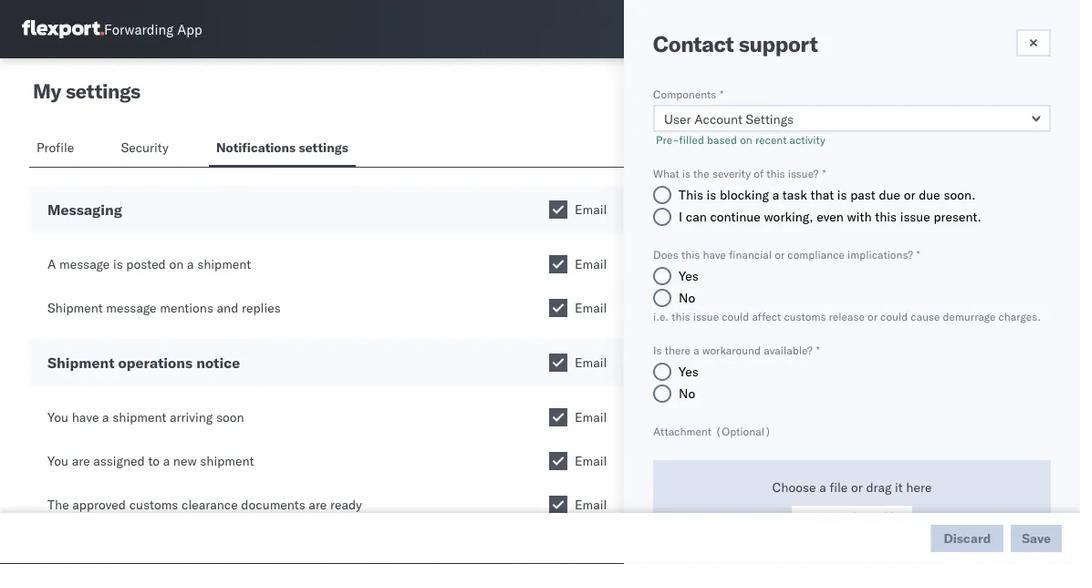Task type: vqa. For each thing, say whether or not it's contained in the screenshot.
second Schedule Delivery Appointment link
no



Task type: describe. For each thing, give the bounding box(es) containing it.
email for messaging
[[575, 202, 607, 218]]

issue?
[[788, 167, 819, 180]]

with
[[847, 209, 872, 225]]

compliance
[[788, 248, 845, 261]]

severity
[[712, 167, 751, 180]]

activity
[[790, 133, 826, 146]]

i can continue working, even with this issue present.
[[679, 209, 982, 225]]

arriving
[[170, 410, 213, 426]]

attachment (optional)
[[653, 425, 771, 438]]

1 due from the left
[[879, 187, 901, 203]]

a right choose
[[820, 480, 826, 496]]

* right available?
[[816, 344, 820, 357]]

file inside button
[[882, 510, 902, 526]]

my
[[33, 78, 61, 104]]

shipment operations notice
[[47, 354, 240, 372]]

email for shipment message mentions and replies
[[575, 300, 607, 316]]

messaging
[[47, 201, 122, 219]]

* right implications?
[[917, 248, 920, 261]]

a right the to
[[163, 453, 170, 469]]

this right does at the top right
[[682, 248, 700, 261]]

is left the
[[682, 167, 691, 180]]

past
[[850, 187, 876, 203]]

this
[[679, 187, 703, 203]]

1 vertical spatial are
[[309, 497, 327, 513]]

1 could from the left
[[722, 310, 749, 323]]

is right "this" at the right of the page
[[707, 187, 717, 203]]

drag
[[866, 480, 892, 496]]

forwarding app
[[104, 21, 202, 38]]

blocking
[[720, 187, 769, 203]]

i.e. this issue could affect customs release or could cause demurrage charges.
[[653, 310, 1041, 323]]

email for a message is posted on a shipment
[[575, 256, 607, 272]]

you for you have a shipment arriving soon
[[47, 410, 68, 426]]

0 horizontal spatial issue
[[693, 310, 719, 323]]

approved
[[72, 497, 126, 513]]

task
[[783, 187, 807, 203]]

you have a shipment arriving soon
[[47, 410, 244, 426]]

no for there
[[679, 386, 695, 402]]

0 vertical spatial issue
[[900, 209, 931, 225]]

is
[[653, 344, 662, 357]]

a
[[47, 256, 56, 272]]

posted
[[126, 256, 166, 272]]

0 horizontal spatial file
[[830, 480, 848, 496]]

choose
[[772, 480, 816, 496]]

components *
[[653, 87, 724, 101]]

even
[[817, 209, 844, 225]]

message for shipment
[[106, 300, 157, 316]]

email for you have a shipment arriving soon
[[575, 410, 607, 426]]

my settings
[[33, 78, 140, 104]]

a right there
[[694, 344, 699, 357]]

shipment for a
[[197, 256, 251, 272]]

notice
[[196, 354, 240, 372]]

email for the approved customs clearance documents are ready
[[575, 497, 607, 513]]

what
[[653, 167, 679, 180]]

* right components
[[720, 87, 724, 101]]

present.
[[934, 209, 982, 225]]

this right the "i.e."
[[672, 310, 690, 323]]

the
[[47, 497, 69, 513]]

browse for a file button
[[790, 505, 914, 532]]

message for a
[[59, 256, 110, 272]]

shipment for shipment message mentions and replies
[[47, 300, 103, 316]]

pre-filled based on recent activity
[[653, 133, 826, 146]]

forwarding app link
[[22, 20, 202, 38]]

1 vertical spatial on
[[169, 256, 184, 272]]

recent
[[755, 133, 787, 146]]

profile button
[[29, 131, 85, 167]]

1 horizontal spatial customs
[[784, 310, 826, 323]]

filled
[[679, 133, 704, 146]]

working,
[[764, 209, 814, 225]]

that
[[811, 187, 834, 203]]

a inside button
[[871, 510, 879, 526]]

yes for this
[[679, 268, 699, 284]]

attachment
[[653, 425, 712, 438]]

demurrage
[[943, 310, 996, 323]]

security button
[[114, 131, 180, 167]]

browse for a file
[[803, 510, 902, 526]]

continue
[[710, 209, 761, 225]]

financial
[[729, 248, 772, 261]]

does this have financial or compliance implications? *
[[653, 248, 920, 261]]

the approved customs clearance documents are ready
[[47, 497, 362, 513]]

available?
[[764, 344, 813, 357]]

flexport. image
[[22, 20, 104, 38]]

there
[[665, 344, 691, 357]]



Task type: locate. For each thing, give the bounding box(es) containing it.
have
[[703, 248, 726, 261], [72, 410, 99, 426]]

0 vertical spatial have
[[703, 248, 726, 261]]

0 vertical spatial settings
[[66, 78, 140, 104]]

what is the severity of this issue? *
[[653, 167, 826, 180]]

workaround
[[702, 344, 761, 357]]

2 you from the top
[[47, 453, 68, 469]]

message right the a
[[59, 256, 110, 272]]

1 vertical spatial have
[[72, 410, 99, 426]]

0 vertical spatial shipment
[[197, 256, 251, 272]]

could left 'cause'
[[881, 310, 908, 323]]

1 horizontal spatial are
[[309, 497, 327, 513]]

security
[[121, 140, 169, 156]]

or right past
[[904, 187, 916, 203]]

0 horizontal spatial on
[[169, 256, 184, 272]]

shipment down the a
[[47, 300, 103, 316]]

os button
[[1016, 8, 1058, 50]]

is left posted
[[113, 256, 123, 272]]

for
[[851, 510, 868, 526]]

forwarding
[[104, 21, 174, 38]]

yes down can
[[679, 268, 699, 284]]

0 vertical spatial no
[[679, 290, 695, 306]]

1 vertical spatial settings
[[299, 140, 348, 156]]

a up mentions at the bottom
[[187, 256, 194, 272]]

1 no from the top
[[679, 290, 695, 306]]

you for you are assigned to a new shipment
[[47, 453, 68, 469]]

notifications settings
[[216, 140, 348, 156]]

this right with
[[875, 209, 897, 225]]

None checkbox
[[549, 201, 568, 219], [549, 255, 568, 274], [549, 409, 568, 427], [549, 453, 568, 471], [549, 496, 568, 515], [549, 201, 568, 219], [549, 255, 568, 274], [549, 409, 568, 427], [549, 453, 568, 471], [549, 496, 568, 515]]

0 horizontal spatial due
[[879, 187, 901, 203]]

0 vertical spatial file
[[830, 480, 848, 496]]

settings right my
[[66, 78, 140, 104]]

1 horizontal spatial due
[[919, 187, 941, 203]]

customs down the to
[[129, 497, 178, 513]]

None checkbox
[[549, 299, 568, 318], [549, 354, 568, 372], [549, 299, 568, 318], [549, 354, 568, 372]]

contact
[[653, 30, 734, 57]]

file up browse for a file at the right of the page
[[830, 480, 848, 496]]

affect
[[752, 310, 781, 323]]

a right the for
[[871, 510, 879, 526]]

1 email from the top
[[575, 202, 607, 218]]

or right financial
[[775, 248, 785, 261]]

file down the it
[[882, 510, 902, 526]]

notifications settings button
[[209, 131, 356, 167]]

profile
[[36, 140, 74, 156]]

issue up workaround
[[693, 310, 719, 323]]

shipment
[[197, 256, 251, 272], [112, 410, 166, 426], [200, 453, 254, 469]]

yes
[[679, 268, 699, 284], [679, 364, 699, 380]]

customs up available?
[[784, 310, 826, 323]]

components
[[653, 87, 716, 101]]

6 email from the top
[[575, 453, 607, 469]]

1 horizontal spatial on
[[740, 133, 753, 146]]

pre-
[[656, 133, 679, 146]]

charges.
[[999, 310, 1041, 323]]

is right that at the top right
[[837, 187, 847, 203]]

implications?
[[848, 248, 913, 261]]

browse
[[803, 510, 847, 526]]

7 email from the top
[[575, 497, 607, 513]]

you
[[47, 410, 68, 426], [47, 453, 68, 469]]

*
[[720, 87, 724, 101], [822, 167, 826, 180], [917, 248, 920, 261], [816, 344, 820, 357]]

or right the release
[[868, 310, 878, 323]]

ready
[[330, 497, 362, 513]]

shipment for shipment operations notice
[[47, 354, 114, 372]]

this
[[767, 167, 785, 180], [875, 209, 897, 225], [682, 248, 700, 261], [672, 310, 690, 323]]

this right of
[[767, 167, 785, 180]]

can
[[686, 209, 707, 225]]

1 horizontal spatial settings
[[299, 140, 348, 156]]

or left drag
[[851, 480, 863, 496]]

4 email from the top
[[575, 355, 607, 371]]

shipment
[[47, 300, 103, 316], [47, 354, 114, 372]]

email for you are assigned to a new shipment
[[575, 453, 607, 469]]

are left assigned
[[72, 453, 90, 469]]

release
[[829, 310, 865, 323]]

customs
[[784, 310, 826, 323], [129, 497, 178, 513]]

notifications
[[216, 140, 296, 156]]

the
[[694, 167, 710, 180]]

due right past
[[879, 187, 901, 203]]

(optional)
[[715, 425, 771, 438]]

3 email from the top
[[575, 300, 607, 316]]

no up attachment
[[679, 386, 695, 402]]

2 could from the left
[[881, 310, 908, 323]]

2 email from the top
[[575, 256, 607, 272]]

0 vertical spatial customs
[[784, 310, 826, 323]]

1 vertical spatial shipment
[[47, 354, 114, 372]]

a
[[772, 187, 779, 203], [187, 256, 194, 272], [694, 344, 699, 357], [102, 410, 109, 426], [163, 453, 170, 469], [820, 480, 826, 496], [871, 510, 879, 526]]

1 you from the top
[[47, 410, 68, 426]]

shipment up you are assigned to a new shipment
[[112, 410, 166, 426]]

is there a workaround available? *
[[653, 344, 820, 357]]

soon.
[[944, 187, 976, 203]]

are
[[72, 453, 90, 469], [309, 497, 327, 513]]

on right posted
[[169, 256, 184, 272]]

1 yes from the top
[[679, 268, 699, 284]]

could left affect
[[722, 310, 749, 323]]

assigned
[[93, 453, 145, 469]]

0 vertical spatial on
[[740, 133, 753, 146]]

due left the soon. at the top of the page
[[919, 187, 941, 203]]

replies
[[242, 300, 281, 316]]

1 horizontal spatial issue
[[900, 209, 931, 225]]

shipment right "new"
[[200, 453, 254, 469]]

settings inside notifications settings button
[[299, 140, 348, 156]]

and
[[217, 300, 239, 316]]

shipment for new
[[200, 453, 254, 469]]

of
[[754, 167, 764, 180]]

documents
[[241, 497, 305, 513]]

have up assigned
[[72, 410, 99, 426]]

choose a file or drag it here
[[772, 480, 932, 496]]

os
[[1029, 22, 1046, 36]]

0 vertical spatial you
[[47, 410, 68, 426]]

yes for there
[[679, 364, 699, 380]]

i
[[679, 209, 683, 225]]

clearance
[[182, 497, 238, 513]]

i.e.
[[653, 310, 669, 323]]

0 vertical spatial are
[[72, 453, 90, 469]]

1 vertical spatial no
[[679, 386, 695, 402]]

2 yes from the top
[[679, 364, 699, 380]]

1 shipment from the top
[[47, 300, 103, 316]]

have left financial
[[703, 248, 726, 261]]

settings right notifications at the left top
[[299, 140, 348, 156]]

0 vertical spatial message
[[59, 256, 110, 272]]

2 due from the left
[[919, 187, 941, 203]]

1 vertical spatial message
[[106, 300, 157, 316]]

5 email from the top
[[575, 410, 607, 426]]

0 horizontal spatial have
[[72, 410, 99, 426]]

0 horizontal spatial settings
[[66, 78, 140, 104]]

1 vertical spatial issue
[[693, 310, 719, 323]]

2 vertical spatial shipment
[[200, 453, 254, 469]]

0 vertical spatial shipment
[[47, 300, 103, 316]]

message down posted
[[106, 300, 157, 316]]

yes down there
[[679, 364, 699, 380]]

1 horizontal spatial file
[[882, 510, 902, 526]]

0 vertical spatial yes
[[679, 268, 699, 284]]

it
[[895, 480, 903, 496]]

to
[[148, 453, 160, 469]]

does
[[653, 248, 679, 261]]

settings for my settings
[[66, 78, 140, 104]]

shipment message mentions and replies
[[47, 300, 281, 316]]

1 vertical spatial file
[[882, 510, 902, 526]]

email for shipment operations notice
[[575, 355, 607, 371]]

on right based
[[740, 133, 753, 146]]

file
[[830, 480, 848, 496], [882, 510, 902, 526]]

based
[[707, 133, 737, 146]]

2 shipment from the top
[[47, 354, 114, 372]]

shipment left operations
[[47, 354, 114, 372]]

1 horizontal spatial could
[[881, 310, 908, 323]]

support
[[739, 30, 818, 57]]

1 vertical spatial customs
[[129, 497, 178, 513]]

0 horizontal spatial could
[[722, 310, 749, 323]]

settings
[[66, 78, 140, 104], [299, 140, 348, 156]]

are left ready
[[309, 497, 327, 513]]

soon
[[216, 410, 244, 426]]

a left task
[[772, 187, 779, 203]]

this is blocking a task that is past due or due soon.
[[679, 187, 976, 203]]

User Account Settings text field
[[653, 105, 1051, 132]]

is
[[682, 167, 691, 180], [707, 187, 717, 203], [837, 187, 847, 203], [113, 256, 123, 272]]

settings for notifications settings
[[299, 140, 348, 156]]

mentions
[[160, 300, 213, 316]]

no up there
[[679, 290, 695, 306]]

a up assigned
[[102, 410, 109, 426]]

cause
[[911, 310, 940, 323]]

1 vertical spatial shipment
[[112, 410, 166, 426]]

1 horizontal spatial have
[[703, 248, 726, 261]]

app
[[177, 21, 202, 38]]

1 vertical spatial you
[[47, 453, 68, 469]]

new
[[173, 453, 197, 469]]

no for this
[[679, 290, 695, 306]]

a message is posted on a shipment
[[47, 256, 251, 272]]

operations
[[118, 354, 193, 372]]

shipment up "and"
[[197, 256, 251, 272]]

* right issue?
[[822, 167, 826, 180]]

on
[[740, 133, 753, 146], [169, 256, 184, 272]]

here
[[906, 480, 932, 496]]

contact support
[[653, 30, 818, 57]]

0 horizontal spatial are
[[72, 453, 90, 469]]

you are assigned to a new shipment
[[47, 453, 254, 469]]

1 vertical spatial yes
[[679, 364, 699, 380]]

issue left present.
[[900, 209, 931, 225]]

None text field
[[878, 16, 907, 43]]

0 horizontal spatial customs
[[129, 497, 178, 513]]

2 no from the top
[[679, 386, 695, 402]]



